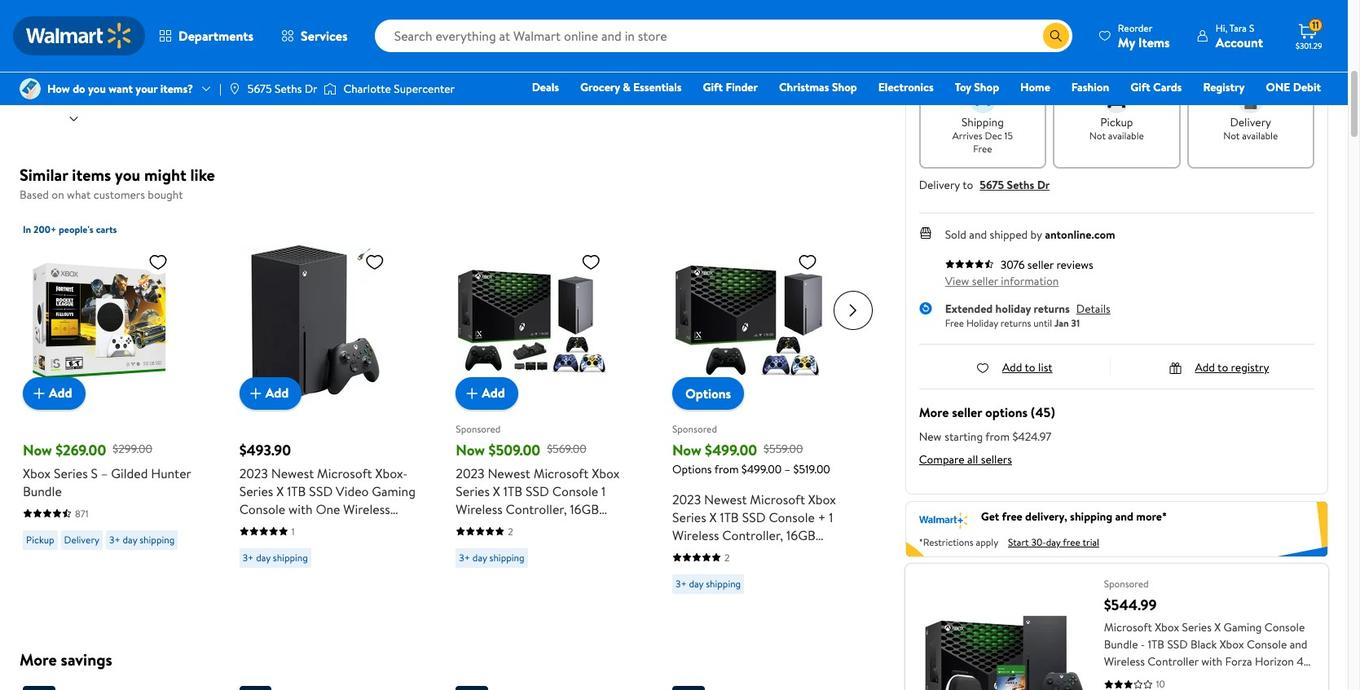 Task type: locate. For each thing, give the bounding box(es) containing it.
0 vertical spatial how
[[920, 49, 949, 69]]

console
[[553, 482, 599, 500], [239, 500, 286, 518], [769, 508, 815, 526], [1265, 620, 1306, 636], [1248, 637, 1288, 653]]

2 horizontal spatial zen
[[810, 544, 830, 562]]

gaming up forza
[[1224, 620, 1263, 636]]

video
[[336, 482, 369, 500]]

add up $269.00
[[49, 384, 72, 402]]

pickup for pickup not available
[[1101, 114, 1134, 130]]

1 vertical spatial from
[[715, 461, 739, 477]]

3 add button from the left
[[456, 377, 519, 410]]

from down options 'link'
[[715, 461, 739, 477]]

0 horizontal spatial your
[[136, 81, 158, 97]]

essentials
[[634, 79, 682, 95]]

2 horizontal spatial controller,
[[723, 526, 784, 544]]

0 vertical spatial options
[[686, 384, 732, 402]]

free right get
[[1003, 509, 1023, 525]]

gddr6 inside $493.90 2023 newest microsoft xbox- series x 1tb ssd video gaming console with one wireless controller, 16gb gddr6 ram, 8x_cores zen 2 cpu, rdna 2 gpu, naxctyei ultra high speed hdmi cable
[[336, 518, 381, 536]]

add up $509.00
[[482, 384, 506, 402]]

product group containing now $269.00
[[23, 212, 204, 601]]

carts
[[96, 222, 117, 236]]

1tb inside $493.90 2023 newest microsoft xbox- series x 1tb ssd video gaming console with one wireless controller, 16gb gddr6 ram, 8x_cores zen 2 cpu, rdna 2 gpu, naxctyei ultra high speed hdmi cable
[[287, 482, 306, 500]]

all
[[968, 451, 979, 468]]

how up next image at the top left of page
[[47, 81, 70, 97]]

sponsored for microsoft
[[1105, 578, 1149, 591]]

bundle down $269.00
[[23, 482, 62, 500]]

gddr6 for newest
[[336, 518, 381, 536]]

0 horizontal spatial available
[[1109, 128, 1145, 142]]

16gb for $509.00
[[570, 500, 600, 518]]

2 horizontal spatial 2023
[[673, 490, 701, 508]]

by
[[1031, 226, 1043, 243]]

sponsored down options 'link'
[[673, 422, 718, 436]]

ram, for newest
[[384, 518, 415, 536]]

now down options 'link'
[[673, 440, 702, 460]]

not down intent image for delivery
[[1224, 128, 1241, 142]]

add to cart image
[[29, 384, 49, 403], [463, 384, 482, 403]]

0 horizontal spatial 16gb
[[304, 518, 333, 536]]

1 available from the left
[[1109, 128, 1145, 142]]

xbox inside sponsored now $509.00 $569.00 2023 newest microsoft xbox series x 1tb ssd console   1 wireless controller, 16gb gddr6 ram, 8x cores zen 2 cpu gaming, 4k uhd blu-ray, 8k hdr, wifi   controller charging dock   3pcs controller skins
[[592, 464, 620, 482]]

microsoft down $569.00
[[534, 464, 589, 482]]

0 horizontal spatial 4k
[[535, 536, 551, 554]]

your left items?
[[136, 81, 158, 97]]

services button
[[268, 16, 362, 55]]

you down walmart "image"
[[88, 81, 106, 97]]

options up the sponsored now $499.00 $559.00 options from $499.00 – $519.00 at the bottom
[[686, 384, 732, 402]]

3pcs inside sponsored now $509.00 $569.00 2023 newest microsoft xbox series x 1tb ssd console   1 wireless controller, 16gb gddr6 ram, 8x cores zen 2 cpu gaming, 4k uhd blu-ray, 8k hdr, wifi   controller charging dock   3pcs controller skins
[[544, 572, 570, 590]]

toy shop
[[955, 79, 1000, 95]]

2 not from the left
[[1224, 128, 1241, 142]]

2 horizontal spatial 16gb
[[787, 526, 816, 544]]

0 horizontal spatial uhd
[[554, 536, 583, 554]]

do for how do you want your item?
[[952, 49, 969, 69]]

0 vertical spatial hdr,
[[474, 554, 506, 572]]

add to registry
[[1196, 359, 1270, 376]]

2 product group from the left
[[239, 212, 420, 601]]

series inside sponsored now $509.00 $569.00 2023 newest microsoft xbox series x 1tb ssd console   1 wireless controller, 16gb gddr6 ram, 8x cores zen 2 cpu gaming, 4k uhd blu-ray, 8k hdr, wifi   controller charging dock   3pcs controller skins
[[456, 482, 490, 500]]

x down $493.90
[[277, 482, 284, 500]]

available inside pickup not available
[[1109, 128, 1145, 142]]

1 horizontal spatial hdr,
[[691, 580, 722, 598]]

$499.00 down the $559.00
[[742, 461, 782, 477]]

view seller information link
[[946, 273, 1060, 289]]

0 vertical spatial blu-
[[586, 536, 609, 554]]

2 shop from the left
[[975, 79, 1000, 95]]

1 horizontal spatial 3pcs
[[764, 580, 790, 598]]

items
[[1139, 33, 1171, 51]]

skins
[[456, 590, 485, 608], [673, 598, 701, 616]]

full
[[1105, 671, 1122, 688]]

1tb right -
[[1149, 637, 1165, 653]]

16gb up ultra
[[304, 518, 333, 536]]

gddr6 inside sponsored now $509.00 $569.00 2023 newest microsoft xbox series x 1tb ssd console   1 wireless controller, 16gb gddr6 ram, 8x cores zen 2 cpu gaming, 4k uhd blu-ray, 8k hdr, wifi   controller charging dock   3pcs controller skins
[[456, 518, 501, 536]]

bundle left -
[[1105, 637, 1139, 653]]

2 now from the left
[[456, 440, 485, 460]]

charging
[[456, 572, 508, 590]]

1 vertical spatial gaming,
[[702, 562, 749, 580]]

 image left charlotte
[[324, 81, 337, 97]]

 image down walmart "image"
[[20, 78, 41, 99]]

to left the list
[[1025, 359, 1036, 376]]

dr up by
[[1038, 177, 1050, 193]]

16gb down $519.00
[[787, 526, 816, 544]]

– down the $559.00
[[785, 461, 791, 477]]

1 not from the left
[[1090, 128, 1107, 142]]

options
[[686, 384, 732, 402], [673, 461, 712, 477]]

wireless
[[344, 500, 390, 518], [456, 500, 503, 518], [673, 526, 720, 544], [1105, 654, 1146, 671]]

1 horizontal spatial gaming,
[[702, 562, 749, 580]]

ram, inside $493.90 2023 newest microsoft xbox- series x 1tb ssd video gaming console with one wireless controller, 16gb gddr6 ram, 8x_cores zen 2 cpu, rdna 2 gpu, naxctyei ultra high speed hdmi cable
[[384, 518, 415, 536]]

1 horizontal spatial cores
[[773, 544, 807, 562]]

now left $269.00
[[23, 440, 52, 460]]

free for shipping
[[974, 141, 993, 155]]

2023 right xbox-
[[456, 464, 485, 482]]

newest inside 2023 newest microsoft xbox series x 1tb ssd console + 1 wireless controller, 16gb gddr6 ram, 8x cores zen 2 cpu gaming, 4k uhd blu-ray, 8k hdr, wifi + 3pcs controller skins
[[705, 490, 747, 508]]

0 horizontal spatial 8x
[[539, 518, 553, 536]]

0 vertical spatial s
[[1250, 21, 1255, 35]]

and left more*
[[1116, 509, 1134, 525]]

delivery inside delivery not available
[[1231, 114, 1272, 130]]

your down search icon
[[1033, 49, 1061, 69]]

options down options 'link'
[[673, 461, 712, 477]]

finder
[[726, 79, 758, 95]]

0 horizontal spatial cpu
[[456, 536, 482, 554]]

s right tara on the top right of the page
[[1250, 21, 1255, 35]]

account
[[1216, 33, 1264, 51]]

want left items?
[[109, 81, 133, 97]]

cards
[[1154, 79, 1183, 95]]

controller, for newest
[[239, 518, 301, 536]]

1 vertical spatial cores
[[773, 544, 807, 562]]

1tb down $509.00
[[504, 482, 523, 500]]

4k
[[535, 536, 551, 554], [752, 562, 768, 580]]

16gb
[[570, 500, 600, 518], [304, 518, 333, 536], [787, 526, 816, 544]]

xbox
[[23, 464, 51, 482], [592, 464, 620, 482], [809, 490, 837, 508], [1156, 620, 1180, 636], [1220, 637, 1245, 653]]

hunter
[[151, 464, 191, 482]]

want
[[998, 49, 1030, 69], [109, 81, 133, 97]]

2023 down the sponsored now $499.00 $559.00 options from $499.00 – $519.00 at the bottom
[[673, 490, 701, 508]]

0 horizontal spatial gaming
[[372, 482, 416, 500]]

free inside shipping arrives dec 15 free
[[974, 141, 993, 155]]

with down black
[[1202, 654, 1223, 671]]

xbox for 2023
[[809, 490, 837, 508]]

2 add button from the left
[[239, 377, 302, 410]]

christmas shop
[[780, 79, 858, 95]]

microsoft down $544.99
[[1105, 620, 1153, 636]]

microsoft up one
[[317, 464, 372, 482]]

more up new
[[920, 403, 949, 421]]

1 vertical spatial pickup
[[26, 533, 54, 547]]

x inside sponsored $544.99 microsoft xbox series x gaming console bundle - 1tb ssd black xbox console and wireless controller with forza horizon 4 full game
[[1215, 620, 1222, 636]]

microsoft xbox series x gaming console bundle - 1tb ssd black xbox console and wireless controller with forza horizon 4 full game image
[[919, 578, 1092, 691]]

1 horizontal spatial add button
[[239, 377, 302, 410]]

pickup for pickup
[[26, 533, 54, 547]]

1 horizontal spatial 16gb
[[570, 500, 600, 518]]

2 add to cart image from the left
[[463, 384, 482, 403]]

0 vertical spatial cpu
[[456, 536, 482, 554]]

1 vertical spatial hdr,
[[691, 580, 722, 598]]

0 horizontal spatial delivery
[[64, 533, 100, 547]]

seller up starting
[[953, 403, 983, 421]]

0 vertical spatial and
[[970, 226, 988, 243]]

how do you want your item?
[[920, 49, 1101, 69]]

1 horizontal spatial wifi
[[725, 580, 750, 598]]

add to cart image for '2023 newest microsoft xbox series x 1tb ssd console   1 wireless controller, 16gb gddr6 ram, 8x cores zen 2 cpu gaming, 4k uhd blu-ray, 8k hdr, wifi   controller charging dock   3pcs controller skins' image
[[463, 384, 482, 403]]

x inside 2023 newest microsoft xbox series x 1tb ssd console + 1 wireless controller, 16gb gddr6 ram, 8x cores zen 2 cpu gaming, 4k uhd blu-ray, 8k hdr, wifi + 3pcs controller skins
[[710, 508, 717, 526]]

add button up $269.00
[[23, 377, 85, 410]]

5675 down dec
[[980, 177, 1005, 193]]

savings
[[61, 649, 112, 671]]

0 horizontal spatial blu-
[[586, 536, 609, 554]]

1 horizontal spatial want
[[998, 49, 1030, 69]]

now for $509.00
[[456, 440, 485, 460]]

1 vertical spatial s
[[91, 464, 98, 482]]

controller, for $509.00
[[506, 500, 567, 518]]

available for pickup
[[1109, 128, 1145, 142]]

now
[[23, 440, 52, 460], [456, 440, 485, 460], [673, 440, 702, 460]]

seths up sold and shipped by antonline.com
[[1008, 177, 1035, 193]]

4k inside sponsored now $509.00 $569.00 2023 newest microsoft xbox series x 1tb ssd console   1 wireless controller, 16gb gddr6 ram, 8x cores zen 2 cpu gaming, 4k uhd blu-ray, 8k hdr, wifi   controller charging dock   3pcs controller skins
[[535, 536, 551, 554]]

1 horizontal spatial with
[[1202, 654, 1223, 671]]

2023 inside $493.90 2023 newest microsoft xbox- series x 1tb ssd video gaming console with one wireless controller, 16gb gddr6 ram, 8x_cores zen 2 cpu, rdna 2 gpu, naxctyei ultra high speed hdmi cable
[[239, 464, 268, 482]]

delivery up sold
[[920, 177, 961, 193]]

product group containing $493.90
[[239, 212, 420, 601]]

and right sold
[[970, 226, 988, 243]]

0 vertical spatial cores
[[557, 518, 590, 536]]

now inside now $269.00 $299.00 xbox series s – gilded hunter bundle
[[23, 440, 52, 460]]

newest down $509.00
[[488, 464, 531, 482]]

ssd
[[309, 482, 333, 500], [526, 482, 550, 500], [743, 508, 766, 526], [1168, 637, 1189, 653]]

series inside 2023 newest microsoft xbox series x 1tb ssd console + 1 wireless controller, 16gb gddr6 ram, 8x cores zen 2 cpu gaming, 4k uhd blu-ray, 8k hdr, wifi + 3pcs controller skins
[[673, 508, 707, 526]]

more for more seller options (45) new starting from $424.97 compare all sellers
[[920, 403, 949, 421]]

you inside similar items you might like based on what customers bought
[[115, 164, 140, 186]]

0 vertical spatial delivery
[[1231, 114, 1272, 130]]

1 horizontal spatial you
[[115, 164, 140, 186]]

forza
[[1226, 654, 1253, 671]]

|
[[219, 81, 222, 97]]

bundle inside now $269.00 $299.00 xbox series s – gilded hunter bundle
[[23, 482, 62, 500]]

ram, inside sponsored now $509.00 $569.00 2023 newest microsoft xbox series x 1tb ssd console   1 wireless controller, 16gb gddr6 ram, 8x cores zen 2 cpu gaming, 4k uhd blu-ray, 8k hdr, wifi   controller charging dock   3pcs controller skins
[[504, 518, 535, 536]]

not down intent image for pickup
[[1090, 128, 1107, 142]]

product group
[[23, 212, 204, 601], [239, 212, 420, 601], [456, 212, 637, 608], [673, 212, 853, 616]]

and up 4
[[1291, 637, 1308, 653]]

now inside sponsored now $509.00 $569.00 2023 newest microsoft xbox series x 1tb ssd console   1 wireless controller, 16gb gddr6 ram, 8x cores zen 2 cpu gaming, 4k uhd blu-ray, 8k hdr, wifi   controller charging dock   3pcs controller skins
[[456, 440, 485, 460]]

want up home "link"
[[998, 49, 1030, 69]]

ram,
[[384, 518, 415, 536], [504, 518, 535, 536], [721, 544, 752, 562]]

until
[[1034, 316, 1053, 330]]

xbox for sponsored
[[1156, 620, 1180, 636]]

0 horizontal spatial dr
[[305, 81, 318, 97]]

2 vertical spatial and
[[1291, 637, 1308, 653]]

1 horizontal spatial newest
[[488, 464, 531, 482]]

shipping inside banner
[[1071, 509, 1113, 525]]

0 horizontal spatial ram,
[[384, 518, 415, 536]]

0 vertical spatial from
[[986, 429, 1010, 445]]

add to cart image
[[246, 384, 266, 403]]

christmas shop link
[[772, 78, 865, 96]]

x down $509.00
[[493, 482, 501, 500]]

seller right 3076
[[1028, 256, 1054, 273]]

microsoft inside 2023 newest microsoft xbox series x 1tb ssd console + 1 wireless controller, 16gb gddr6 ram, 8x cores zen 2 cpu gaming, 4k uhd blu-ray, 8k hdr, wifi + 3pcs controller skins
[[751, 490, 806, 508]]

 image
[[20, 78, 41, 99], [324, 81, 337, 97], [228, 82, 241, 95]]

0 horizontal spatial wifi
[[509, 554, 533, 572]]

1 vertical spatial want
[[109, 81, 133, 97]]

1 horizontal spatial returns
[[1034, 300, 1071, 317]]

gift right intent image for pickup
[[1131, 79, 1151, 95]]

1 horizontal spatial 8k
[[673, 580, 688, 598]]

newest down the sponsored now $499.00 $559.00 options from $499.00 – $519.00 at the bottom
[[705, 490, 747, 508]]

ram, for $509.00
[[504, 518, 535, 536]]

2023 newest microsoft xbox series x 1tb ssd console   1 wireless controller, 16gb gddr6 ram, 8x cores zen 2 cpu gaming, 4k uhd blu-ray, 8k hdr, wifi   controller charging dock   3pcs controller skins image
[[456, 245, 608, 397]]

2023 inside 2023 newest microsoft xbox series x 1tb ssd console + 1 wireless controller, 16gb gddr6 ram, 8x cores zen 2 cpu gaming, 4k uhd blu-ray, 8k hdr, wifi + 3pcs controller skins
[[673, 490, 701, 508]]

add button
[[23, 377, 85, 410], [239, 377, 302, 410], [456, 377, 519, 410]]

more for more savings
[[20, 649, 57, 671]]

s inside now $269.00 $299.00 xbox series s – gilded hunter bundle
[[91, 464, 98, 482]]

delivery down 871
[[64, 533, 100, 547]]

cores inside 2023 newest microsoft xbox series x 1tb ssd console + 1 wireless controller, 16gb gddr6 ram, 8x cores zen 2 cpu gaming, 4k uhd blu-ray, 8k hdr, wifi + 3pcs controller skins
[[773, 544, 807, 562]]

home link
[[1014, 78, 1058, 96]]

to for registry
[[1218, 359, 1229, 376]]

available down intent image for delivery
[[1243, 128, 1279, 142]]

do up next image at the top left of page
[[73, 81, 85, 97]]

available inside delivery not available
[[1243, 128, 1279, 142]]

skins inside 2023 newest microsoft xbox series x 1tb ssd console + 1 wireless controller, 16gb gddr6 ram, 8x cores zen 2 cpu gaming, 4k uhd blu-ray, 8k hdr, wifi + 3pcs controller skins
[[673, 598, 701, 616]]

returns left 'until'
[[1001, 316, 1032, 330]]

sponsored inside sponsored now $509.00 $569.00 2023 newest microsoft xbox series x 1tb ssd console   1 wireless controller, 16gb gddr6 ram, 8x cores zen 2 cpu gaming, 4k uhd blu-ray, 8k hdr, wifi   controller charging dock   3pcs controller skins
[[456, 422, 501, 436]]

xbox inside 2023 newest microsoft xbox series x 1tb ssd console + 1 wireless controller, 16gb gddr6 ram, 8x cores zen 2 cpu gaming, 4k uhd blu-ray, 8k hdr, wifi + 3pcs controller skins
[[809, 490, 837, 508]]

s down $269.00
[[91, 464, 98, 482]]

seths
[[275, 81, 302, 97], [1008, 177, 1035, 193]]

free left the trial
[[1064, 536, 1081, 550]]

gaming right video
[[372, 482, 416, 500]]

2 gift from the left
[[1131, 79, 1151, 95]]

free left holiday
[[946, 316, 965, 330]]

with inside sponsored $544.99 microsoft xbox series x gaming console bundle - 1tb ssd black xbox console and wireless controller with forza horizon 4 full game
[[1202, 654, 1223, 671]]

0 horizontal spatial from
[[715, 461, 739, 477]]

0 horizontal spatial how
[[47, 81, 70, 97]]

1tb left one
[[287, 482, 306, 500]]

ssd left video
[[309, 482, 333, 500]]

add to list button
[[977, 359, 1053, 376]]

how for how do you want your item?
[[920, 49, 949, 69]]

31
[[1072, 316, 1081, 330]]

search icon image
[[1050, 29, 1063, 42]]

available down intent image for pickup
[[1109, 128, 1145, 142]]

delivery down intent image for delivery
[[1231, 114, 1272, 130]]

seths down services dropdown button
[[275, 81, 302, 97]]

console inside 2023 newest microsoft xbox series x 1tb ssd console + 1 wireless controller, 16gb gddr6 ram, 8x cores zen 2 cpu gaming, 4k uhd blu-ray, 8k hdr, wifi + 3pcs controller skins
[[769, 508, 815, 526]]

available
[[1109, 128, 1145, 142], [1243, 128, 1279, 142]]

gddr6
[[336, 518, 381, 536], [456, 518, 501, 536], [673, 544, 717, 562]]

*restrictions
[[920, 536, 974, 550]]

free down shipping
[[974, 141, 993, 155]]

one
[[316, 500, 340, 518]]

1 vertical spatial dr
[[1038, 177, 1050, 193]]

ssd inside sponsored now $509.00 $569.00 2023 newest microsoft xbox series x 1tb ssd console   1 wireless controller, 16gb gddr6 ram, 8x cores zen 2 cpu gaming, 4k uhd blu-ray, 8k hdr, wifi   controller charging dock   3pcs controller skins
[[526, 482, 550, 500]]

series inside sponsored $544.99 microsoft xbox series x gaming console bundle - 1tb ssd black xbox console and wireless controller with forza horizon 4 full game
[[1183, 620, 1212, 636]]

now inside the sponsored now $499.00 $559.00 options from $499.00 – $519.00
[[673, 440, 702, 460]]

arrives
[[953, 128, 983, 142]]

xbox inside now $269.00 $299.00 xbox series s – gilded hunter bundle
[[23, 464, 51, 482]]

sponsored up $544.99
[[1105, 578, 1149, 591]]

how up electronics link
[[920, 49, 949, 69]]

0 vertical spatial 5675
[[248, 81, 272, 97]]

1 horizontal spatial from
[[986, 429, 1010, 445]]

0 vertical spatial seths
[[275, 81, 302, 97]]

x
[[277, 482, 284, 500], [493, 482, 501, 500], [710, 508, 717, 526], [1215, 620, 1222, 636]]

0 vertical spatial do
[[952, 49, 969, 69]]

s inside "hi, tara s account"
[[1250, 21, 1255, 35]]

2023 down $493.90
[[239, 464, 268, 482]]

4.2578 stars out of 5, based on 3076 seller reviews element
[[946, 259, 995, 269]]

add up $493.90
[[266, 384, 289, 402]]

1 vertical spatial $499.00
[[742, 461, 782, 477]]

add to favorites list, 2023 newest microsoft xbox series x 1tb ssd console + 1 wireless controller, 16gb gddr6 ram, 8x cores zen 2 cpu gaming, 4k uhd blu-ray, 8k hdr, wifi + 3pcs controller skins image
[[798, 252, 818, 272]]

– left gilded
[[101, 464, 108, 482]]

5675 seths dr
[[248, 81, 318, 97]]

$499.00 left the $559.00
[[705, 440, 758, 460]]

seller for reviews
[[1028, 256, 1054, 273]]

newest down $493.90
[[271, 464, 314, 482]]

0 vertical spatial bundle
[[23, 482, 62, 500]]

fashion link
[[1065, 78, 1117, 96]]

items
[[72, 164, 111, 186]]

4 product group from the left
[[673, 212, 853, 616]]

high
[[356, 554, 383, 572]]

3 product group from the left
[[456, 212, 637, 608]]

returns left 31
[[1034, 300, 1071, 317]]

+
[[818, 508, 826, 526], [753, 580, 761, 598]]

wifi inside 2023 newest microsoft xbox series x 1tb ssd console + 1 wireless controller, 16gb gddr6 ram, 8x cores zen 2 cpu gaming, 4k uhd blu-ray, 8k hdr, wifi + 3pcs controller skins
[[725, 580, 750, 598]]

 image for how
[[20, 78, 41, 99]]

x up black
[[1215, 620, 1222, 636]]

0 vertical spatial $499.00
[[705, 440, 758, 460]]

add button for $493.90
[[239, 377, 302, 410]]

you up customers on the left top of the page
[[115, 164, 140, 186]]

on
[[52, 187, 64, 203]]

sponsored now $499.00 $559.00 options from $499.00 – $519.00
[[673, 422, 831, 477]]

get free delivery, shipping and more* banner
[[906, 501, 1329, 558]]

newest inside $493.90 2023 newest microsoft xbox- series x 1tb ssd video gaming console with one wireless controller, 16gb gddr6 ram, 8x_cores zen 2 cpu, rdna 2 gpu, naxctyei ultra high speed hdmi cable
[[271, 464, 314, 482]]

1 gift from the left
[[703, 79, 723, 95]]

microsoft
[[317, 464, 372, 482], [534, 464, 589, 482], [751, 490, 806, 508], [1105, 620, 1153, 636]]

free
[[1003, 509, 1023, 525], [1064, 536, 1081, 550]]

1 horizontal spatial 4k
[[752, 562, 768, 580]]

ssd down the sponsored now $499.00 $559.00 options from $499.00 – $519.00 at the bottom
[[743, 508, 766, 526]]

free inside extended holiday returns details free holiday returns until jan 31
[[946, 316, 965, 330]]

0 horizontal spatial free
[[1003, 509, 1023, 525]]

0 horizontal spatial free
[[946, 316, 965, 330]]

add button up $493.90
[[239, 377, 302, 410]]

1 vertical spatial 8x
[[755, 544, 770, 562]]

0 horizontal spatial shop
[[833, 79, 858, 95]]

and inside sponsored $544.99 microsoft xbox series x gaming console bundle - 1tb ssd black xbox console and wireless controller with forza horizon 4 full game
[[1291, 637, 1308, 653]]

200+
[[33, 222, 56, 236]]

2023 inside sponsored now $509.00 $569.00 2023 newest microsoft xbox series x 1tb ssd console   1 wireless controller, 16gb gddr6 ram, 8x cores zen 2 cpu gaming, 4k uhd blu-ray, 8k hdr, wifi   controller charging dock   3pcs controller skins
[[456, 464, 485, 482]]

1 vertical spatial free
[[946, 316, 965, 330]]

2023 newest microsoft xbox series x 1tb ssd console + 1 wireless controller, 16gb gddr6 ram, 8x cores zen 2 cpu gaming, 4k uhd blu-ray, 8k hdr, wifi + 3pcs controller skins image
[[673, 245, 824, 397]]

more left savings on the left
[[20, 649, 57, 671]]

microsoft down $519.00
[[751, 490, 806, 508]]

day
[[123, 533, 137, 547], [1047, 536, 1061, 550], [256, 551, 271, 565], [473, 551, 487, 565], [689, 577, 704, 591]]

0 horizontal spatial bundle
[[23, 482, 62, 500]]

with left one
[[289, 500, 313, 518]]

series for sponsored
[[1183, 620, 1212, 636]]

from inside the sponsored now $499.00 $559.00 options from $499.00 – $519.00
[[715, 461, 739, 477]]

2 horizontal spatial add button
[[456, 377, 519, 410]]

1 horizontal spatial 8x
[[755, 544, 770, 562]]

0 vertical spatial 8k
[[456, 554, 471, 572]]

ultra
[[325, 554, 353, 572]]

seller inside more seller options (45) new starting from $424.97 compare all sellers
[[953, 403, 983, 421]]

cpu
[[456, 536, 482, 554], [673, 562, 699, 580]]

x down the sponsored now $499.00 $559.00 options from $499.00 – $519.00 at the bottom
[[710, 508, 717, 526]]

free
[[974, 141, 993, 155], [946, 316, 965, 330]]

16gb down $569.00
[[570, 500, 600, 518]]

16gb inside $493.90 2023 newest microsoft xbox- series x 1tb ssd video gaming console with one wireless controller, 16gb gddr6 ram, 8x_cores zen 2 cpu, rdna 2 gpu, naxctyei ultra high speed hdmi cable
[[304, 518, 333, 536]]

cpu,
[[330, 536, 360, 554]]

seller down 4.2578 stars out of 5, based on 3076 seller reviews element
[[973, 273, 999, 289]]

series inside $493.90 2023 newest microsoft xbox- series x 1tb ssd video gaming console with one wireless controller, 16gb gddr6 ram, 8x_cores zen 2 cpu, rdna 2 gpu, naxctyei ultra high speed hdmi cable
[[239, 482, 273, 500]]

$424.97
[[1013, 429, 1052, 445]]

1 vertical spatial 4k
[[752, 562, 768, 580]]

options inside the sponsored now $499.00 $559.00 options from $499.00 – $519.00
[[673, 461, 712, 477]]

5675 right the |
[[248, 81, 272, 97]]

1 horizontal spatial pickup
[[1101, 114, 1134, 130]]

gift left finder
[[703, 79, 723, 95]]

ssd down $509.00
[[526, 482, 550, 500]]

to
[[963, 177, 974, 193], [1025, 359, 1036, 376], [1218, 359, 1229, 376]]

3 now from the left
[[673, 440, 702, 460]]

you up toy shop
[[972, 49, 995, 69]]

controller, inside sponsored now $509.00 $569.00 2023 newest microsoft xbox series x 1tb ssd console   1 wireless controller, 16gb gddr6 ram, 8x cores zen 2 cpu gaming, 4k uhd blu-ray, 8k hdr, wifi   controller charging dock   3pcs controller skins
[[506, 500, 567, 518]]

more inside more seller options (45) new starting from $424.97 compare all sellers
[[920, 403, 949, 421]]

not inside delivery not available
[[1224, 128, 1241, 142]]

1 horizontal spatial s
[[1250, 21, 1255, 35]]

2 horizontal spatial 1
[[829, 508, 834, 526]]

add button up $509.00
[[456, 377, 519, 410]]

add to cart image for 'xbox series s – gilded hunter bundle' image at left
[[29, 384, 49, 403]]

sponsored inside the sponsored now $499.00 $559.00 options from $499.00 – $519.00
[[673, 422, 718, 436]]

shop right toy
[[975, 79, 1000, 95]]

0 horizontal spatial not
[[1090, 128, 1107, 142]]

hi, tara s account
[[1216, 21, 1264, 51]]

series inside now $269.00 $299.00 xbox series s – gilded hunter bundle
[[54, 464, 88, 482]]

shop for toy shop
[[975, 79, 1000, 95]]

0 vertical spatial ray,
[[609, 536, 633, 554]]

controller, inside 2023 newest microsoft xbox series x 1tb ssd console + 1 wireless controller, 16gb gddr6 ram, 8x cores zen 2 cpu gaming, 4k uhd blu-ray, 8k hdr, wifi + 3pcs controller skins
[[723, 526, 784, 544]]

2 horizontal spatial to
[[1218, 359, 1229, 376]]

zen inside $493.90 2023 newest microsoft xbox- series x 1tb ssd video gaming console with one wireless controller, 16gb gddr6 ram, 8x_cores zen 2 cpu, rdna 2 gpu, naxctyei ultra high speed hdmi cable
[[297, 536, 317, 554]]

1 product group from the left
[[23, 212, 204, 601]]

bundle
[[23, 482, 62, 500], [1105, 637, 1139, 653]]

2 horizontal spatial sponsored
[[1105, 578, 1149, 591]]

$493.90 2023 newest microsoft xbox- series x 1tb ssd video gaming console with one wireless controller, 16gb gddr6 ram, 8x_cores zen 2 cpu, rdna 2 gpu, naxctyei ultra high speed hdmi cable
[[239, 440, 416, 590]]

sponsored up $509.00
[[456, 422, 501, 436]]

15
[[1005, 128, 1014, 142]]

view seller information
[[946, 273, 1060, 289]]

1 vertical spatial delivery
[[920, 177, 961, 193]]

returns
[[1034, 300, 1071, 317], [1001, 316, 1032, 330]]

0 horizontal spatial add button
[[23, 377, 85, 410]]

pickup
[[1101, 114, 1134, 130], [26, 533, 54, 547]]

0 horizontal spatial newest
[[271, 464, 314, 482]]

rdna
[[363, 536, 400, 554]]

ssd left black
[[1168, 637, 1189, 653]]

1 horizontal spatial free
[[1064, 536, 1081, 550]]

seller for options
[[953, 403, 983, 421]]

0 horizontal spatial now
[[23, 440, 52, 460]]

Walmart Site-Wide search field
[[375, 20, 1073, 52]]

1 horizontal spatial gddr6
[[456, 518, 501, 536]]

sponsored $544.99 microsoft xbox series x gaming console bundle - 1tb ssd black xbox console and wireless controller with forza horizon 4 full game
[[1105, 578, 1308, 688]]

1 horizontal spatial how
[[920, 49, 949, 69]]

2 vertical spatial you
[[115, 164, 140, 186]]

1 horizontal spatial ray,
[[826, 562, 849, 580]]

2 horizontal spatial gddr6
[[673, 544, 717, 562]]

1 now from the left
[[23, 440, 52, 460]]

1 horizontal spatial 5675
[[980, 177, 1005, 193]]

xbox series x video game console, black - image 5 of 7 image
[[28, 2, 123, 98]]

to left registry
[[1218, 359, 1229, 376]]

3pcs
[[544, 572, 570, 590], [764, 580, 790, 598]]

microsoft inside $493.90 2023 newest microsoft xbox- series x 1tb ssd video gaming console with one wireless controller, 16gb gddr6 ram, 8x_cores zen 2 cpu, rdna 2 gpu, naxctyei ultra high speed hdmi cable
[[317, 464, 372, 482]]

do up toy
[[952, 49, 969, 69]]

– inside now $269.00 $299.00 xbox series s – gilded hunter bundle
[[101, 464, 108, 482]]

xbox for now
[[23, 464, 51, 482]]

series for now
[[54, 464, 88, 482]]

to left 5675 seths dr button
[[963, 177, 974, 193]]

seller
[[1028, 256, 1054, 273], [973, 273, 999, 289], [953, 403, 983, 421]]

16gb inside sponsored now $509.00 $569.00 2023 newest microsoft xbox series x 1tb ssd console   1 wireless controller, 16gb gddr6 ram, 8x cores zen 2 cpu gaming, 4k uhd blu-ray, 8k hdr, wifi   controller charging dock   3pcs controller skins
[[570, 500, 600, 518]]

people's
[[59, 222, 94, 236]]

– inside the sponsored now $499.00 $559.00 options from $499.00 – $519.00
[[785, 461, 791, 477]]

0 vertical spatial uhd
[[554, 536, 583, 554]]

2 available from the left
[[1243, 128, 1279, 142]]

0 vertical spatial more
[[920, 403, 949, 421]]

wireless inside sponsored now $509.00 $569.00 2023 newest microsoft xbox series x 1tb ssd console   1 wireless controller, 16gb gddr6 ram, 8x cores zen 2 cpu gaming, 4k uhd blu-ray, 8k hdr, wifi   controller charging dock   3pcs controller skins
[[456, 500, 503, 518]]

pickup inside pickup not available
[[1101, 114, 1134, 130]]

1 vertical spatial options
[[673, 461, 712, 477]]

0 horizontal spatial with
[[289, 500, 313, 518]]

you for how do you want your items?
[[88, 81, 106, 97]]

now left $509.00
[[456, 440, 485, 460]]

console inside sponsored now $509.00 $569.00 2023 newest microsoft xbox series x 1tb ssd console   1 wireless controller, 16gb gddr6 ram, 8x cores zen 2 cpu gaming, 4k uhd blu-ray, 8k hdr, wifi   controller charging dock   3pcs controller skins
[[553, 482, 599, 500]]

to for 5675
[[963, 177, 974, 193]]

2 horizontal spatial newest
[[705, 490, 747, 508]]

add left registry
[[1196, 359, 1216, 376]]

0 horizontal spatial ray,
[[609, 536, 633, 554]]

 image right the |
[[228, 82, 241, 95]]

from up sellers
[[986, 429, 1010, 445]]

11 $301.29
[[1297, 18, 1323, 51]]

dock
[[511, 572, 541, 590]]

1 add to cart image from the left
[[29, 384, 49, 403]]

xbox-
[[376, 464, 408, 482]]

might
[[144, 164, 187, 186]]

x inside sponsored now $509.00 $569.00 2023 newest microsoft xbox series x 1tb ssd console   1 wireless controller, 16gb gddr6 ram, 8x cores zen 2 cpu gaming, 4k uhd blu-ray, 8k hdr, wifi   controller charging dock   3pcs controller skins
[[493, 482, 501, 500]]

1 vertical spatial +
[[753, 580, 761, 598]]

controller, inside $493.90 2023 newest microsoft xbox- series x 1tb ssd video gaming console with one wireless controller, 16gb gddr6 ram, 8x_cores zen 2 cpu, rdna 2 gpu, naxctyei ultra high speed hdmi cable
[[239, 518, 301, 536]]

from
[[986, 429, 1010, 445], [715, 461, 739, 477]]

1 shop from the left
[[833, 79, 858, 95]]

speed
[[239, 572, 274, 590]]

1 horizontal spatial  image
[[228, 82, 241, 95]]



Task type: describe. For each thing, give the bounding box(es) containing it.
8x inside 2023 newest microsoft xbox series x 1tb ssd console + 1 wireless controller, 16gb gddr6 ram, 8x cores zen 2 cpu gaming, 4k uhd blu-ray, 8k hdr, wifi + 3pcs controller skins
[[755, 544, 770, 562]]

microsoft inside sponsored $544.99 microsoft xbox series x gaming console bundle - 1tb ssd black xbox console and wireless controller with forza horizon 4 full game
[[1105, 620, 1153, 636]]

add left the list
[[1003, 359, 1023, 376]]

delivery,
[[1026, 509, 1068, 525]]

uhd inside sponsored now $509.00 $569.00 2023 newest microsoft xbox series x 1tb ssd console   1 wireless controller, 16gb gddr6 ram, 8x cores zen 2 cpu gaming, 4k uhd blu-ray, 8k hdr, wifi   controller charging dock   3pcs controller skins
[[554, 536, 583, 554]]

0 horizontal spatial 5675
[[248, 81, 272, 97]]

options link
[[673, 377, 745, 410]]

$559.00
[[764, 441, 804, 458]]

(45)
[[1031, 403, 1056, 421]]

$301.29
[[1297, 40, 1323, 51]]

available for delivery
[[1243, 128, 1279, 142]]

electronics link
[[872, 78, 942, 96]]

walmart plus image
[[920, 510, 968, 529]]

more savings
[[20, 649, 112, 671]]

1 horizontal spatial +
[[818, 508, 826, 526]]

information
[[1002, 273, 1060, 289]]

1tb inside sponsored now $509.00 $569.00 2023 newest microsoft xbox series x 1tb ssd console   1 wireless controller, 16gb gddr6 ram, 8x cores zen 2 cpu gaming, 4k uhd blu-ray, 8k hdr, wifi   controller charging dock   3pcs controller skins
[[504, 482, 523, 500]]

0 horizontal spatial seths
[[275, 81, 302, 97]]

0 vertical spatial dr
[[305, 81, 318, 97]]

options inside 'link'
[[686, 384, 732, 402]]

1 vertical spatial 5675
[[980, 177, 1005, 193]]

reorder
[[1119, 21, 1153, 35]]

add for 2023 newest microsoft xbox-series x 1tb ssd video gaming console with one wireless controller, 16gb gddr6 ram, 8x_cores zen 2 cpu, rdna 2 gpu, naxctyei ultra high speed hdmi cable image
[[266, 384, 289, 402]]

from inside more seller options (45) new starting from $424.97 compare all sellers
[[986, 429, 1010, 445]]

ssd inside $493.90 2023 newest microsoft xbox- series x 1tb ssd video gaming console with one wireless controller, 16gb gddr6 ram, 8x_cores zen 2 cpu, rdna 2 gpu, naxctyei ultra high speed hdmi cable
[[309, 482, 333, 500]]

0 horizontal spatial 1
[[292, 525, 295, 539]]

new
[[920, 429, 942, 445]]

get free delivery, shipping and more*
[[982, 509, 1168, 525]]

add for '2023 newest microsoft xbox series x 1tb ssd console   1 wireless controller, 16gb gddr6 ram, 8x cores zen 2 cpu gaming, 4k uhd blu-ray, 8k hdr, wifi   controller charging dock   3pcs controller skins' image
[[482, 384, 506, 402]]

1 inside 2023 newest microsoft xbox series x 1tb ssd console + 1 wireless controller, 16gb gddr6 ram, 8x cores zen 2 cpu gaming, 4k uhd blu-ray, 8k hdr, wifi + 3pcs controller skins
[[829, 508, 834, 526]]

gift cards link
[[1124, 78, 1190, 96]]

8x inside sponsored now $509.00 $569.00 2023 newest microsoft xbox series x 1tb ssd console   1 wireless controller, 16gb gddr6 ram, 8x cores zen 2 cpu gaming, 4k uhd blu-ray, 8k hdr, wifi   controller charging dock   3pcs controller skins
[[539, 518, 553, 536]]

charlotte
[[344, 81, 391, 97]]

1 vertical spatial free
[[1064, 536, 1081, 550]]

blu- inside sponsored now $509.00 $569.00 2023 newest microsoft xbox series x 1tb ssd console   1 wireless controller, 16gb gddr6 ram, 8x cores zen 2 cpu gaming, 4k uhd blu-ray, 8k hdr, wifi   controller charging dock   3pcs controller skins
[[586, 536, 609, 554]]

uhd inside 2023 newest microsoft xbox series x 1tb ssd console + 1 wireless controller, 16gb gddr6 ram, 8x cores zen 2 cpu gaming, 4k uhd blu-ray, 8k hdr, wifi + 3pcs controller skins
[[771, 562, 800, 580]]

5675 seths dr button
[[980, 177, 1050, 193]]

now for $499.00
[[673, 440, 702, 460]]

console inside $493.90 2023 newest microsoft xbox- series x 1tb ssd video gaming console with one wireless controller, 16gb gddr6 ram, 8x_cores zen 2 cpu, rdna 2 gpu, naxctyei ultra high speed hdmi cable
[[239, 500, 286, 518]]

black
[[1191, 637, 1218, 653]]

 image for charlotte
[[324, 81, 337, 97]]

hdmi
[[277, 572, 312, 590]]

delivery for to
[[920, 177, 961, 193]]

0 horizontal spatial returns
[[1001, 316, 1032, 330]]

 image for 5675
[[228, 82, 241, 95]]

to for list
[[1025, 359, 1036, 376]]

one debit link
[[1259, 78, 1329, 96]]

cores inside sponsored now $509.00 $569.00 2023 newest microsoft xbox series x 1tb ssd console   1 wireless controller, 16gb gddr6 ram, 8x cores zen 2 cpu gaming, 4k uhd blu-ray, 8k hdr, wifi   controller charging dock   3pcs controller skins
[[557, 518, 590, 536]]

871
[[75, 507, 89, 521]]

zen inside 2023 newest microsoft xbox series x 1tb ssd console + 1 wireless controller, 16gb gddr6 ram, 8x cores zen 2 cpu gaming, 4k uhd blu-ray, 8k hdr, wifi + 3pcs controller skins
[[810, 544, 830, 562]]

items?
[[160, 81, 193, 97]]

do for how do you want your items?
[[73, 81, 85, 97]]

details
[[1077, 300, 1111, 317]]

$544.99
[[1105, 596, 1158, 616]]

16gb inside 2023 newest microsoft xbox series x 1tb ssd console + 1 wireless controller, 16gb gddr6 ram, 8x cores zen 2 cpu gaming, 4k uhd blu-ray, 8k hdr, wifi + 3pcs controller skins
[[787, 526, 816, 544]]

1tb inside 2023 newest microsoft xbox series x 1tb ssd console + 1 wireless controller, 16gb gddr6 ram, 8x cores zen 2 cpu gaming, 4k uhd blu-ray, 8k hdr, wifi + 3pcs controller skins
[[720, 508, 739, 526]]

registry
[[1204, 79, 1246, 95]]

4
[[1298, 654, 1305, 671]]

compare
[[920, 451, 965, 468]]

zen inside sponsored now $509.00 $569.00 2023 newest microsoft xbox series x 1tb ssd console   1 wireless controller, 16gb gddr6 ram, 8x cores zen 2 cpu gaming, 4k uhd blu-ray, 8k hdr, wifi   controller charging dock   3pcs controller skins
[[593, 518, 614, 536]]

holiday
[[967, 316, 999, 330]]

hdr, inside sponsored now $509.00 $569.00 2023 newest microsoft xbox series x 1tb ssd console   1 wireless controller, 16gb gddr6 ram, 8x cores zen 2 cpu gaming, 4k uhd blu-ray, 8k hdr, wifi   controller charging dock   3pcs controller skins
[[474, 554, 506, 572]]

add to favorites list, 2023 newest microsoft xbox series x 1tb ssd console   1 wireless controller, 16gb gddr6 ram, 8x cores zen 2 cpu gaming, 4k uhd blu-ray, 8k hdr, wifi   controller charging dock   3pcs controller skins image
[[582, 252, 601, 272]]

gddr6 inside 2023 newest microsoft xbox series x 1tb ssd console + 1 wireless controller, 16gb gddr6 ram, 8x cores zen 2 cpu gaming, 4k uhd blu-ray, 8k hdr, wifi + 3pcs controller skins
[[673, 544, 717, 562]]

add to favorites list, xbox series s – gilded hunter bundle image
[[148, 252, 168, 272]]

add to favorites list, 2023 newest microsoft xbox-series x 1tb ssd video gaming console with one wireless controller, 16gb gddr6 ram, 8x_cores zen 2 cpu, rdna 2 gpu, naxctyei ultra high speed hdmi cable image
[[365, 252, 385, 272]]

ssd inside 2023 newest microsoft xbox series x 1tb ssd console + 1 wireless controller, 16gb gddr6 ram, 8x cores zen 2 cpu gaming, 4k uhd blu-ray, 8k hdr, wifi + 3pcs controller skins
[[743, 508, 766, 526]]

delivery to 5675 seths dr
[[920, 177, 1050, 193]]

controller inside sponsored $544.99 microsoft xbox series x gaming console bundle - 1tb ssd black xbox console and wireless controller with forza horizon 4 full game
[[1148, 654, 1199, 671]]

more seller options (45) new starting from $424.97 compare all sellers
[[920, 403, 1056, 468]]

wireless inside $493.90 2023 newest microsoft xbox- series x 1tb ssd video gaming console with one wireless controller, 16gb gddr6 ram, 8x_cores zen 2 cpu, rdna 2 gpu, naxctyei ultra high speed hdmi cable
[[344, 500, 390, 518]]

series for 2023
[[673, 508, 707, 526]]

view
[[946, 273, 970, 289]]

gift for gift finder
[[703, 79, 723, 95]]

xbox series s – gilded hunter bundle image
[[23, 245, 175, 397]]

deals link
[[525, 78, 567, 96]]

sponsored for $509.00
[[456, 422, 501, 436]]

walmart image
[[26, 23, 132, 49]]

you for similar items you might like based on what customers bought
[[115, 164, 140, 186]]

wireless inside 2023 newest microsoft xbox series x 1tb ssd console + 1 wireless controller, 16gb gddr6 ram, 8x cores zen 2 cpu gaming, 4k uhd blu-ray, 8k hdr, wifi + 3pcs controller skins
[[673, 526, 720, 544]]

list
[[1039, 359, 1053, 376]]

naxctyei
[[272, 554, 322, 572]]

extended
[[946, 300, 993, 317]]

sold
[[946, 226, 967, 243]]

home
[[1021, 79, 1051, 95]]

1 add button from the left
[[23, 377, 85, 410]]

customers
[[94, 187, 145, 203]]

cpu inside sponsored now $509.00 $569.00 2023 newest microsoft xbox series x 1tb ssd console   1 wireless controller, 16gb gddr6 ram, 8x cores zen 2 cpu gaming, 4k uhd blu-ray, 8k hdr, wifi   controller charging dock   3pcs controller skins
[[456, 536, 482, 554]]

newest inside sponsored now $509.00 $569.00 2023 newest microsoft xbox series x 1tb ssd console   1 wireless controller, 16gb gddr6 ram, 8x cores zen 2 cpu gaming, 4k uhd blu-ray, 8k hdr, wifi   controller charging dock   3pcs controller skins
[[488, 464, 531, 482]]

intent image for pickup image
[[1104, 87, 1130, 113]]

intent image for shipping image
[[970, 87, 996, 113]]

gift for gift cards
[[1131, 79, 1151, 95]]

gaming, inside 2023 newest microsoft xbox series x 1tb ssd console + 1 wireless controller, 16gb gddr6 ram, 8x cores zen 2 cpu gaming, 4k uhd blu-ray, 8k hdr, wifi + 3pcs controller skins
[[702, 562, 749, 580]]

$569.00
[[547, 441, 587, 458]]

cpu inside 2023 newest microsoft xbox series x 1tb ssd console + 1 wireless controller, 16gb gddr6 ram, 8x cores zen 2 cpu gaming, 4k uhd blu-ray, 8k hdr, wifi + 3pcs controller skins
[[673, 562, 699, 580]]

controller inside 2023 newest microsoft xbox series x 1tb ssd console + 1 wireless controller, 16gb gddr6 ram, 8x cores zen 2 cpu gaming, 4k uhd blu-ray, 8k hdr, wifi + 3pcs controller skins
[[793, 580, 852, 598]]

day inside get free delivery, shipping and more* banner
[[1047, 536, 1061, 550]]

not for pickup
[[1090, 128, 1107, 142]]

2023 newest microsoft xbox-series x 1tb ssd video gaming console with one wireless controller, 16gb gddr6 ram, 8x_cores zen 2 cpu, rdna 2 gpu, naxctyei ultra high speed hdmi cable image
[[239, 245, 391, 397]]

16gb for newest
[[304, 518, 333, 536]]

add to list
[[1003, 359, 1053, 376]]

registry link
[[1197, 78, 1253, 96]]

ssd inside sponsored $544.99 microsoft xbox series x gaming console bundle - 1tb ssd black xbox console and wireless controller with forza horizon 4 full game
[[1168, 637, 1189, 653]]

hdr, inside 2023 newest microsoft xbox series x 1tb ssd console + 1 wireless controller, 16gb gddr6 ram, 8x cores zen 2 cpu gaming, 4k uhd blu-ray, 8k hdr, wifi + 3pcs controller skins
[[691, 580, 722, 598]]

similar
[[20, 164, 68, 186]]

wireless inside sponsored $544.99 microsoft xbox series x gaming console bundle - 1tb ssd black xbox console and wireless controller with forza horizon 4 full game
[[1105, 654, 1146, 671]]

tara
[[1230, 21, 1248, 35]]

grocery & essentials link
[[573, 78, 690, 96]]

shipped
[[990, 226, 1028, 243]]

free for extended
[[946, 316, 965, 330]]

want for items?
[[109, 81, 133, 97]]

add button for sponsored
[[456, 377, 519, 410]]

0 horizontal spatial and
[[970, 226, 988, 243]]

one debit walmart+
[[1267, 79, 1322, 118]]

11
[[1313, 18, 1320, 32]]

how for how do you want your items?
[[47, 81, 70, 97]]

ray, inside 2023 newest microsoft xbox series x 1tb ssd console + 1 wireless controller, 16gb gddr6 ram, 8x cores zen 2 cpu gaming, 4k uhd blu-ray, 8k hdr, wifi + 3pcs controller skins
[[826, 562, 849, 580]]

1tb inside sponsored $544.99 microsoft xbox series x gaming console bundle - 1tb ssd black xbox console and wireless controller with forza horizon 4 full game
[[1149, 637, 1165, 653]]

sold and shipped by antonline.com
[[946, 226, 1116, 243]]

Search search field
[[375, 20, 1073, 52]]

product group containing now $499.00
[[673, 212, 853, 616]]

4k inside 2023 newest microsoft xbox series x 1tb ssd console + 1 wireless controller, 16gb gddr6 ram, 8x cores zen 2 cpu gaming, 4k uhd blu-ray, 8k hdr, wifi + 3pcs controller skins
[[752, 562, 768, 580]]

with inside $493.90 2023 newest microsoft xbox- series x 1tb ssd video gaming console with one wireless controller, 16gb gddr6 ram, 8x_cores zen 2 cpu, rdna 2 gpu, naxctyei ultra high speed hdmi cable
[[289, 500, 313, 518]]

next image image
[[67, 112, 80, 125]]

1 horizontal spatial dr
[[1038, 177, 1050, 193]]

3076 seller reviews
[[1001, 256, 1094, 273]]

$299.00
[[113, 441, 152, 458]]

departments
[[179, 27, 254, 45]]

add for 'xbox series s – gilded hunter bundle' image at left
[[49, 384, 72, 402]]

gpu,
[[239, 554, 269, 572]]

reviews
[[1057, 256, 1094, 273]]

not for delivery
[[1224, 128, 1241, 142]]

ray, inside sponsored now $509.00 $569.00 2023 newest microsoft xbox series x 1tb ssd console   1 wireless controller, 16gb gddr6 ram, 8x cores zen 2 cpu gaming, 4k uhd blu-ray, 8k hdr, wifi   controller charging dock   3pcs controller skins
[[609, 536, 633, 554]]

extended holiday returns details free holiday returns until jan 31
[[946, 300, 1111, 330]]

gilded
[[111, 464, 148, 482]]

8x_cores
[[239, 536, 294, 554]]

your for item?
[[1033, 49, 1061, 69]]

3pcs inside 2023 newest microsoft xbox series x 1tb ssd console + 1 wireless controller, 16gb gddr6 ram, 8x cores zen 2 cpu gaming, 4k uhd blu-ray, 8k hdr, wifi + 3pcs controller skins
[[764, 580, 790, 598]]

what
[[67, 187, 91, 203]]

skins inside sponsored now $509.00 $569.00 2023 newest microsoft xbox series x 1tb ssd console   1 wireless controller, 16gb gddr6 ram, 8x cores zen 2 cpu gaming, 4k uhd blu-ray, 8k hdr, wifi   controller charging dock   3pcs controller skins
[[456, 590, 485, 608]]

gift finder
[[703, 79, 758, 95]]

grocery & essentials
[[581, 79, 682, 95]]

reorder my items
[[1119, 21, 1171, 51]]

8k inside 2023 newest microsoft xbox series x 1tb ssd console + 1 wireless controller, 16gb gddr6 ram, 8x cores zen 2 cpu gaming, 4k uhd blu-ray, 8k hdr, wifi + 3pcs controller skins
[[673, 580, 688, 598]]

2 inside 2023 newest microsoft xbox series x 1tb ssd console + 1 wireless controller, 16gb gddr6 ram, 8x cores zen 2 cpu gaming, 4k uhd blu-ray, 8k hdr, wifi + 3pcs controller skins
[[833, 544, 840, 562]]

gaming inside $493.90 2023 newest microsoft xbox- series x 1tb ssd video gaming console with one wireless controller, 16gb gddr6 ram, 8x_cores zen 2 cpu, rdna 2 gpu, naxctyei ultra high speed hdmi cable
[[372, 482, 416, 500]]

you for how do you want your item?
[[972, 49, 995, 69]]

gaming, inside sponsored now $509.00 $569.00 2023 newest microsoft xbox series x 1tb ssd console   1 wireless controller, 16gb gddr6 ram, 8x cores zen 2 cpu gaming, 4k uhd blu-ray, 8k hdr, wifi   controller charging dock   3pcs controller skins
[[485, 536, 532, 554]]

deals
[[532, 79, 559, 95]]

supercenter
[[394, 81, 455, 97]]

8k inside sponsored now $509.00 $569.00 2023 newest microsoft xbox series x 1tb ssd console   1 wireless controller, 16gb gddr6 ram, 8x cores zen 2 cpu gaming, 4k uhd blu-ray, 8k hdr, wifi   controller charging dock   3pcs controller skins
[[456, 554, 471, 572]]

$544.99 group
[[906, 565, 1329, 691]]

-
[[1142, 637, 1146, 653]]

1 inside sponsored now $509.00 $569.00 2023 newest microsoft xbox series x 1tb ssd console   1 wireless controller, 16gb gddr6 ram, 8x cores zen 2 cpu gaming, 4k uhd blu-ray, 8k hdr, wifi   controller charging dock   3pcs controller skins
[[602, 482, 606, 500]]

christmas
[[780, 79, 830, 95]]

gaming inside sponsored $544.99 microsoft xbox series x gaming console bundle - 1tb ssd black xbox console and wireless controller with forza horizon 4 full game
[[1224, 620, 1263, 636]]

ram, inside 2023 newest microsoft xbox series x 1tb ssd console + 1 wireless controller, 16gb gddr6 ram, 8x cores zen 2 cpu gaming, 4k uhd blu-ray, 8k hdr, wifi + 3pcs controller skins
[[721, 544, 752, 562]]

sponsored for $499.00
[[673, 422, 718, 436]]

$509.00
[[489, 440, 541, 460]]

bundle inside sponsored $544.99 microsoft xbox series x gaming console bundle - 1tb ssd black xbox console and wireless controller with forza horizon 4 full game
[[1105, 637, 1139, 653]]

seller for information
[[973, 273, 999, 289]]

gift cards
[[1131, 79, 1183, 95]]

blu- inside 2023 newest microsoft xbox series x 1tb ssd console + 1 wireless controller, 16gb gddr6 ram, 8x cores zen 2 cpu gaming, 4k uhd blu-ray, 8k hdr, wifi + 3pcs controller skins
[[803, 562, 826, 580]]

want for item?
[[998, 49, 1030, 69]]

next slide for similar items you might like list image
[[834, 291, 873, 330]]

fashion
[[1072, 79, 1110, 95]]

your for items?
[[136, 81, 158, 97]]

in
[[23, 222, 31, 236]]

delivery not available
[[1224, 114, 1279, 142]]

more*
[[1137, 509, 1168, 525]]

microsoft inside sponsored now $509.00 $569.00 2023 newest microsoft xbox series x 1tb ssd console   1 wireless controller, 16gb gddr6 ram, 8x cores zen 2 cpu gaming, 4k uhd blu-ray, 8k hdr, wifi   controller charging dock   3pcs controller skins
[[534, 464, 589, 482]]

and inside banner
[[1116, 509, 1134, 525]]

options
[[986, 403, 1028, 421]]

cable
[[315, 572, 347, 590]]

grocery
[[581, 79, 620, 95]]

x inside $493.90 2023 newest microsoft xbox- series x 1tb ssd video gaming console with one wireless controller, 16gb gddr6 ram, 8x_cores zen 2 cpu, rdna 2 gpu, naxctyei ultra high speed hdmi cable
[[277, 482, 284, 500]]

start 30-day free trial
[[1009, 536, 1100, 550]]

horizon
[[1256, 654, 1295, 671]]

services
[[301, 27, 348, 45]]

delivery for not
[[1231, 114, 1272, 130]]

2 inside sponsored now $509.00 $569.00 2023 newest microsoft xbox series x 1tb ssd console   1 wireless controller, 16gb gddr6 ram, 8x cores zen 2 cpu gaming, 4k uhd blu-ray, 8k hdr, wifi   controller charging dock   3pcs controller skins
[[617, 518, 624, 536]]

$519.00
[[794, 461, 831, 477]]

shop for christmas shop
[[833, 79, 858, 95]]

product group containing now $509.00
[[456, 212, 637, 608]]

walmart+ link
[[1266, 101, 1329, 119]]

1 vertical spatial seths
[[1008, 177, 1035, 193]]

gddr6 for $509.00
[[456, 518, 501, 536]]

intent image for delivery image
[[1238, 87, 1265, 113]]

wifi inside sponsored now $509.00 $569.00 2023 newest microsoft xbox series x 1tb ssd console   1 wireless controller, 16gb gddr6 ram, 8x cores zen 2 cpu gaming, 4k uhd blu-ray, 8k hdr, wifi   controller charging dock   3pcs controller skins
[[509, 554, 533, 572]]



Task type: vqa. For each thing, say whether or not it's contained in the screenshot.
be
no



